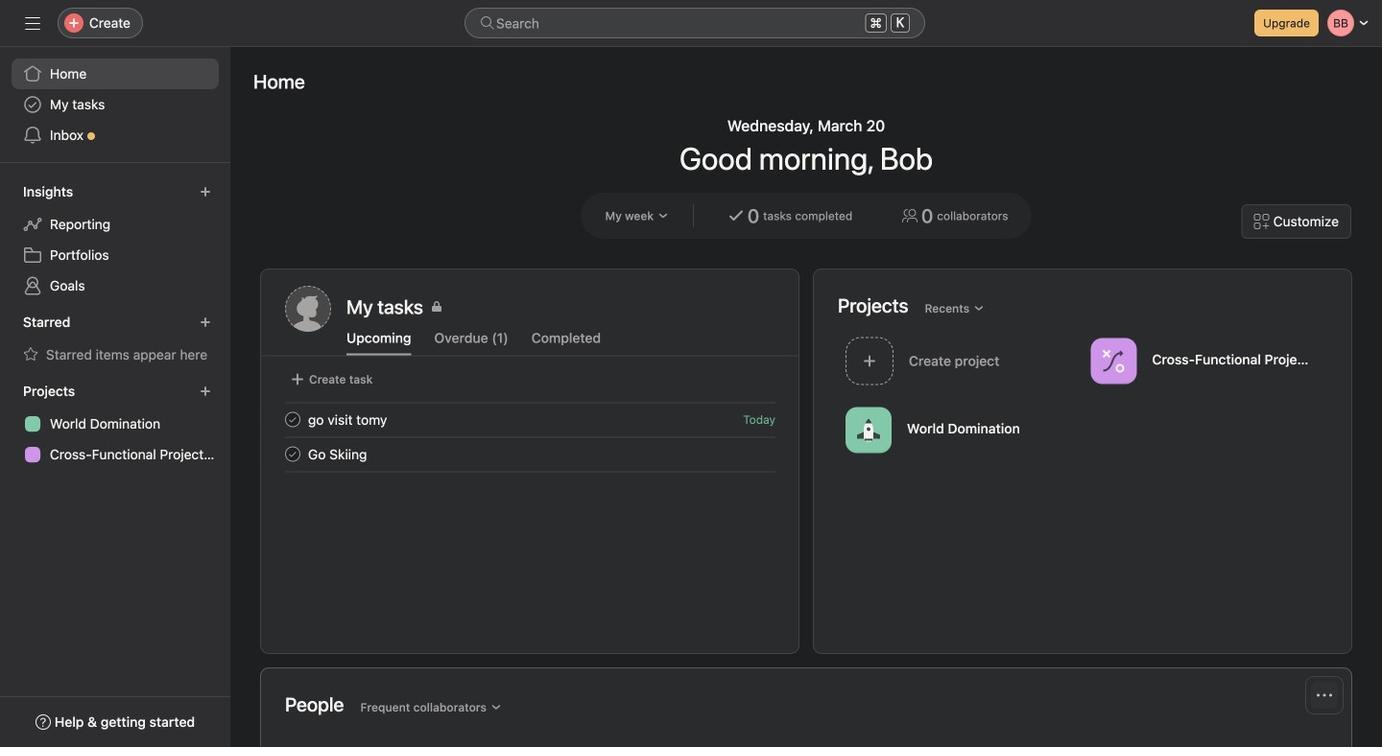 Task type: locate. For each thing, give the bounding box(es) containing it.
list item
[[262, 403, 799, 437], [262, 437, 799, 472]]

None field
[[465, 8, 926, 38]]

add items to starred image
[[200, 317, 211, 328]]

insights element
[[0, 175, 230, 305]]

1 vertical spatial mark complete checkbox
[[281, 443, 304, 466]]

mark complete checkbox up mark complete image
[[281, 409, 304, 432]]

new project or portfolio image
[[200, 386, 211, 397]]

hide sidebar image
[[25, 15, 40, 31]]

new insights image
[[200, 186, 211, 198]]

0 vertical spatial mark complete checkbox
[[281, 409, 304, 432]]

mark complete checkbox down mark complete icon
[[281, 443, 304, 466]]

Search tasks, projects, and more text field
[[465, 8, 926, 38]]

mark complete image
[[281, 409, 304, 432]]

Mark complete checkbox
[[281, 409, 304, 432], [281, 443, 304, 466]]



Task type: describe. For each thing, give the bounding box(es) containing it.
2 list item from the top
[[262, 437, 799, 472]]

add profile photo image
[[285, 286, 331, 332]]

mark complete image
[[281, 443, 304, 466]]

2 mark complete checkbox from the top
[[281, 443, 304, 466]]

projects element
[[0, 374, 230, 474]]

1 mark complete checkbox from the top
[[281, 409, 304, 432]]

rocket image
[[857, 419, 880, 442]]

line_and_symbols image
[[1103, 350, 1126, 373]]

starred element
[[0, 305, 230, 374]]

global element
[[0, 47, 230, 162]]

1 list item from the top
[[262, 403, 799, 437]]



Task type: vqa. For each thing, say whether or not it's contained in the screenshot.
list item
yes



